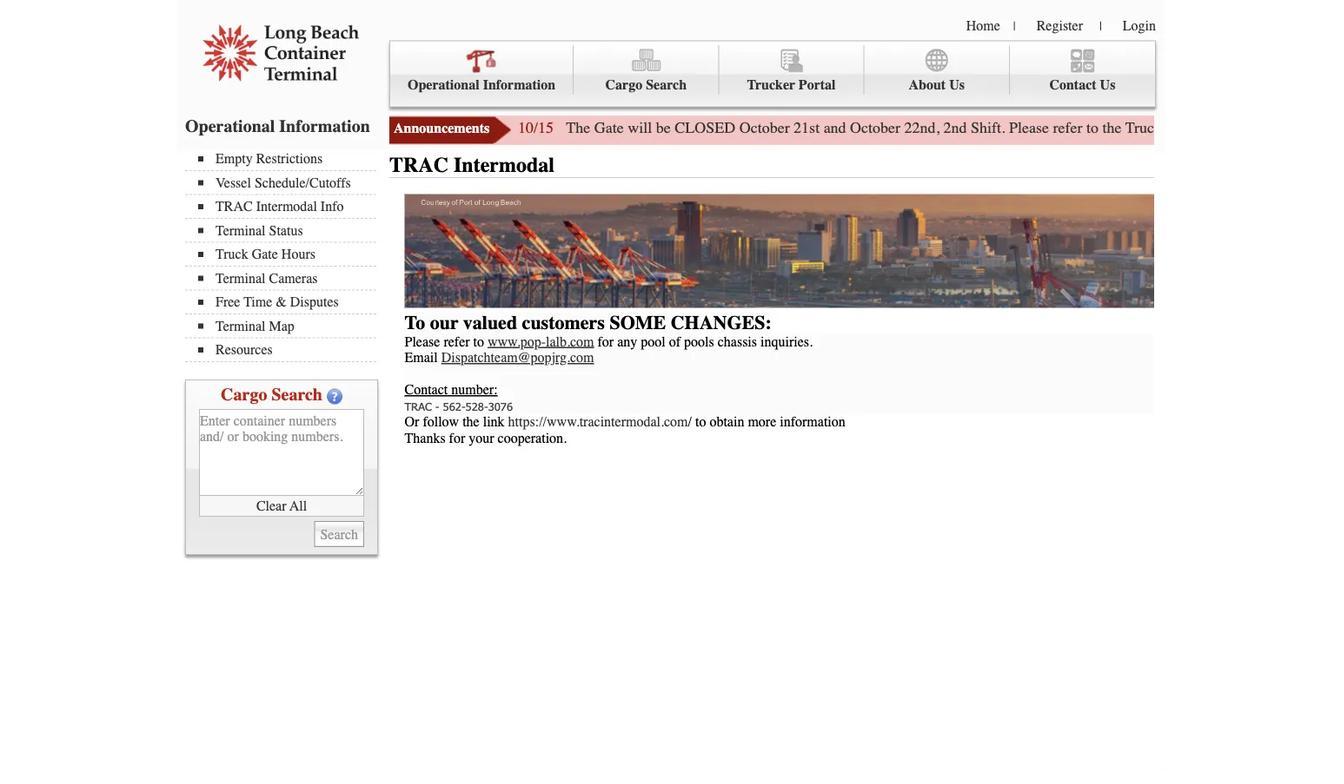 Task type: describe. For each thing, give the bounding box(es) containing it.
search inside cargo search link
[[646, 77, 687, 93]]

customers
[[522, 312, 605, 334]]

valued
[[463, 312, 517, 334]]

www.pop-
[[488, 334, 546, 350]]

home link
[[967, 17, 1001, 33]]

thanks
[[405, 430, 446, 446]]

disputes
[[290, 294, 339, 310]]

0 horizontal spatial operational information
[[185, 116, 370, 136]]

menu bar containing empty restrictions
[[185, 149, 385, 363]]

to inside ​​​​​​​​​​​​​​​​​​​to our valued customers  some changes: please refer to www.pop-lalb.com for any pool of pools chassis inquiries.
[[473, 334, 484, 350]]

1 horizontal spatial gate
[[594, 119, 624, 137]]

dispatchteam@popjrg.com
[[441, 350, 594, 366]]

clear
[[256, 498, 287, 515]]

contact us link
[[1010, 46, 1156, 95]]

about
[[909, 77, 946, 93]]

Enter container numbers and/ or booking numbers.  text field
[[199, 410, 364, 496]]

1 october from the left
[[740, 119, 790, 137]]

contact for contact us
[[1050, 77, 1097, 93]]

menu bar containing operational information
[[390, 40, 1156, 107]]

terminal map link
[[198, 318, 376, 334]]

free
[[216, 294, 240, 310]]

1 terminal from the top
[[216, 223, 266, 239]]

login
[[1123, 17, 1156, 33]]

​​​​​​​​​​​​​​​​​​​to our valued customers  some changes: please refer to www.pop-lalb.com for any pool of pools chassis inquiries.
[[405, 312, 813, 350]]

1 vertical spatial information
[[279, 116, 370, 136]]

vessel schedule/cutoffs link
[[198, 175, 376, 191]]

terminal status link
[[198, 223, 376, 239]]

our
[[430, 312, 459, 334]]

cameras
[[269, 270, 318, 286]]

1 horizontal spatial refer
[[1053, 119, 1083, 137]]

schedule/cutoffs
[[255, 175, 351, 191]]

cargo search link
[[574, 46, 719, 95]]

intermodal inside empty restrictions vessel schedule/cutoffs trac intermodal info terminal status truck gate hours terminal cameras free time & disputes terminal map resources
[[256, 199, 317, 215]]

1 horizontal spatial the
[[1103, 119, 1122, 137]]

10/15 the gate will be closed october 21st and october 22nd, 2nd shift. please refer to the truck gate hours web page for fur
[[518, 119, 1342, 137]]

and
[[824, 119, 847, 137]]

map
[[269, 318, 295, 334]]

trucker portal link
[[719, 46, 865, 95]]

1 horizontal spatial please
[[1010, 119, 1050, 137]]

2nd
[[944, 119, 967, 137]]

changes:
[[671, 312, 772, 334]]

562-
[[443, 400, 466, 413]]

home
[[967, 17, 1001, 33]]

status
[[269, 223, 303, 239]]

time
[[244, 294, 272, 310]]

truck gate hours link
[[198, 247, 376, 263]]

pool
[[641, 334, 666, 350]]

0 vertical spatial hours
[[1200, 119, 1238, 137]]

2 terminal from the top
[[216, 270, 266, 286]]

please inside ​​​​​​​​​​​​​​​​​​​to our valued customers  some changes: please refer to www.pop-lalb.com for any pool of pools chassis inquiries.
[[405, 334, 440, 350]]

hours inside empty restrictions vessel schedule/cutoffs trac intermodal info terminal status truck gate hours terminal cameras free time & disputes terminal map resources
[[282, 247, 316, 263]]

contact us
[[1050, 77, 1116, 93]]

-
[[435, 400, 440, 413]]

fur
[[1328, 119, 1342, 137]]

trucker portal
[[747, 77, 836, 93]]

us for contact us
[[1100, 77, 1116, 93]]

announcements
[[394, 120, 490, 137]]

obtain
[[710, 414, 745, 430]]

login link
[[1123, 17, 1156, 33]]

2 horizontal spatial gate
[[1166, 119, 1196, 137]]

register link
[[1037, 17, 1083, 33]]

empty restrictions vessel schedule/cutoffs trac intermodal info terminal status truck gate hours terminal cameras free time & disputes terminal map resources
[[216, 151, 351, 358]]

2 horizontal spatial for
[[1306, 119, 1324, 137]]

trac - 562-528-3076​ or follow the link https://www.tracintermodal.com​ / to obtain more information thanks for your cooperation​.​
[[405, 400, 846, 446]]

2 | from the left
[[1100, 19, 1102, 33]]

follow
[[423, 414, 459, 430]]

1 vertical spatial operational
[[185, 116, 275, 136]]

3 terminal from the top
[[216, 318, 266, 334]]

the inside trac - 562-528-3076​ or follow the link https://www.tracintermodal.com​ / to obtain more information thanks for your cooperation​.​
[[463, 414, 480, 430]]

or
[[405, 414, 419, 430]]

empty restrictions link
[[198, 151, 376, 167]]

contact for contact number:
[[405, 382, 448, 398]]

operational information inside menu bar
[[408, 77, 556, 93]]

about us
[[909, 77, 965, 93]]

your
[[469, 430, 494, 446]]

refer inside ​​​​​​​​​​​​​​​​​​​to our valued customers  some changes: please refer to www.pop-lalb.com for any pool of pools chassis inquiries.
[[444, 334, 470, 350]]

some
[[610, 312, 666, 334]]

​​​​​​​​​​​​​​​​​​​to
[[405, 312, 425, 334]]

inquiries.
[[761, 334, 813, 350]]



Task type: vqa. For each thing, say whether or not it's contained in the screenshot.
TERMINAL STATUS LINK
yes



Task type: locate. For each thing, give the bounding box(es) containing it.
1 horizontal spatial for
[[598, 334, 614, 350]]

contact down register
[[1050, 77, 1097, 93]]

3076​
[[488, 400, 513, 413]]

truck
[[1126, 119, 1163, 137], [216, 247, 248, 263]]

|
[[1014, 19, 1016, 33], [1100, 19, 1102, 33]]

search
[[646, 77, 687, 93], [272, 385, 323, 405]]

clear all
[[256, 498, 307, 515]]

pools
[[684, 334, 714, 350]]

restrictions
[[256, 151, 323, 167]]

www.pop-lalb.com link
[[488, 334, 594, 350]]

to inside trac - 562-528-3076​ or follow the link https://www.tracintermodal.com​ / to obtain more information thanks for your cooperation​.​
[[696, 414, 706, 430]]

terminal up free
[[216, 270, 266, 286]]

2 october from the left
[[850, 119, 901, 137]]

0 vertical spatial please
[[1010, 119, 1050, 137]]

for inside trac - 562-528-3076​ or follow the link https://www.tracintermodal.com​ / to obtain more information thanks for your cooperation​.​
[[449, 430, 465, 446]]

1 horizontal spatial operational information
[[408, 77, 556, 93]]

cargo inside cargo search link
[[606, 77, 643, 93]]

information
[[780, 414, 846, 430]]

2 vertical spatial for
[[449, 430, 465, 446]]

chassis
[[718, 334, 757, 350]]

1 horizontal spatial cargo search
[[606, 77, 687, 93]]

1 horizontal spatial menu bar
[[390, 40, 1156, 107]]

the down 528-
[[463, 414, 480, 430]]

cargo
[[606, 77, 643, 93], [221, 385, 267, 405]]

1 vertical spatial trac
[[216, 199, 253, 215]]

1 vertical spatial operational information
[[185, 116, 370, 136]]

1 vertical spatial contact
[[405, 382, 448, 398]]

&
[[276, 294, 287, 310]]

2 vertical spatial terminal
[[216, 318, 266, 334]]

closed
[[675, 119, 736, 137]]

0 vertical spatial information
[[483, 77, 556, 93]]

trac inside empty restrictions vessel schedule/cutoffs trac intermodal info terminal status truck gate hours terminal cameras free time & disputes terminal map resources
[[216, 199, 253, 215]]

cargo search
[[606, 77, 687, 93], [221, 385, 323, 405]]

resources
[[216, 342, 273, 358]]

operational up empty
[[185, 116, 275, 136]]

None submit
[[314, 522, 364, 548]]

0 vertical spatial cargo
[[606, 77, 643, 93]]

info
[[321, 199, 344, 215]]

1 horizontal spatial contact
[[1050, 77, 1097, 93]]

1 horizontal spatial operational
[[408, 77, 480, 93]]

0 horizontal spatial intermodal
[[256, 199, 317, 215]]

us
[[950, 77, 965, 93], [1100, 77, 1116, 93]]

operational up announcements
[[408, 77, 480, 93]]

terminal cameras link
[[198, 270, 376, 286]]

terminal left status
[[216, 223, 266, 239]]

trac down announcements
[[390, 153, 449, 177]]

528-
[[466, 400, 488, 413]]

trac inside trac - 562-528-3076​ or follow the link https://www.tracintermodal.com​ / to obtain more information thanks for your cooperation​.​
[[405, 400, 432, 413]]

1 horizontal spatial to
[[696, 414, 706, 430]]

1 vertical spatial for
[[598, 334, 614, 350]]

operational inside menu bar
[[408, 77, 480, 93]]

21st
[[794, 119, 820, 137]]

0 horizontal spatial for
[[449, 430, 465, 446]]

1 horizontal spatial search
[[646, 77, 687, 93]]

for
[[1306, 119, 1324, 137], [598, 334, 614, 350], [449, 430, 465, 446]]

0 horizontal spatial us
[[950, 77, 965, 93]]

number:
[[451, 382, 498, 398]]

all
[[290, 498, 307, 515]]

0 vertical spatial for
[[1306, 119, 1324, 137]]

0 horizontal spatial contact
[[405, 382, 448, 398]]

0 vertical spatial to
[[1087, 119, 1099, 137]]

the down 'contact us'
[[1103, 119, 1122, 137]]

refer down 'contact us'
[[1053, 119, 1083, 137]]

truck inside empty restrictions vessel schedule/cutoffs trac intermodal info terminal status truck gate hours terminal cameras free time & disputes terminal map resources
[[216, 247, 248, 263]]

1 horizontal spatial intermodal
[[454, 153, 555, 177]]

lalb.com
[[546, 334, 594, 350]]

register
[[1037, 17, 1083, 33]]

information up 10/15
[[483, 77, 556, 93]]

1 vertical spatial terminal
[[216, 270, 266, 286]]

gate inside empty restrictions vessel schedule/cutoffs trac intermodal info terminal status truck gate hours terminal cameras free time & disputes terminal map resources
[[252, 247, 278, 263]]

of
[[669, 334, 681, 350]]

1 vertical spatial cargo
[[221, 385, 267, 405]]

menu bar
[[390, 40, 1156, 107], [185, 149, 385, 363]]

to right /
[[696, 414, 706, 430]]

refer
[[1053, 119, 1083, 137], [444, 334, 470, 350]]

intermodal down 10/15
[[454, 153, 555, 177]]

please up contact number: on the left
[[405, 334, 440, 350]]

0 horizontal spatial operational
[[185, 116, 275, 136]]

https://www.tracintermodal.com​ link
[[508, 414, 688, 430]]

https://www.tracintermodal.com​
[[508, 414, 688, 430]]

1 horizontal spatial information
[[483, 77, 556, 93]]

0 horizontal spatial refer
[[444, 334, 470, 350]]

trac intermodal
[[390, 153, 555, 177]]

1 horizontal spatial truck
[[1126, 119, 1163, 137]]

any
[[617, 334, 638, 350]]

cargo down the resources on the top left of the page
[[221, 385, 267, 405]]

cargo search inside cargo search link
[[606, 77, 687, 93]]

1 us from the left
[[950, 77, 965, 93]]

trac intermodal info link
[[198, 199, 376, 215]]

1 horizontal spatial october
[[850, 119, 901, 137]]

0 horizontal spatial gate
[[252, 247, 278, 263]]

0 horizontal spatial search
[[272, 385, 323, 405]]

us for about us
[[950, 77, 965, 93]]

0 horizontal spatial truck
[[216, 247, 248, 263]]

october
[[740, 119, 790, 137], [850, 119, 901, 137]]

terminal up the resources on the top left of the page
[[216, 318, 266, 334]]

web
[[1242, 119, 1268, 137]]

operational information up empty restrictions link
[[185, 116, 370, 136]]

2 vertical spatial trac
[[405, 400, 432, 413]]

portal
[[799, 77, 836, 93]]

1 vertical spatial search
[[272, 385, 323, 405]]

1 vertical spatial intermodal
[[256, 199, 317, 215]]

dispatchteam@popjrg.com link
[[441, 350, 594, 366]]

be
[[656, 119, 671, 137]]

0 vertical spatial menu bar
[[390, 40, 1156, 107]]

0 horizontal spatial october
[[740, 119, 790, 137]]

link
[[483, 414, 505, 430]]

intermodal
[[454, 153, 555, 177], [256, 199, 317, 215]]

empty
[[216, 151, 253, 167]]

22nd,
[[905, 119, 940, 137]]

gate down status
[[252, 247, 278, 263]]

trac
[[390, 153, 449, 177], [216, 199, 253, 215], [405, 400, 432, 413]]

0 vertical spatial intermodal
[[454, 153, 555, 177]]

terminal
[[216, 223, 266, 239], [216, 270, 266, 286], [216, 318, 266, 334]]

hours up cameras
[[282, 247, 316, 263]]

page
[[1272, 119, 1302, 137]]

about us link
[[865, 46, 1010, 95]]

intermodal up status
[[256, 199, 317, 215]]

/
[[688, 414, 692, 430]]

contact number:
[[405, 382, 498, 398]]

0 vertical spatial trac
[[390, 153, 449, 177]]

for left fur
[[1306, 119, 1324, 137]]

trac down vessel
[[216, 199, 253, 215]]

operational information link
[[390, 46, 574, 95]]

1 vertical spatial the
[[463, 414, 480, 430]]

0 vertical spatial cargo search
[[606, 77, 687, 93]]

1 vertical spatial cargo search
[[221, 385, 323, 405]]

0 horizontal spatial |
[[1014, 19, 1016, 33]]

0 vertical spatial operational information
[[408, 77, 556, 93]]

| right home
[[1014, 19, 1016, 33]]

vessel
[[216, 175, 251, 191]]

contact up -
[[405, 382, 448, 398]]

0 vertical spatial operational
[[408, 77, 480, 93]]

0 horizontal spatial the
[[463, 414, 480, 430]]

contact
[[1050, 77, 1097, 93], [405, 382, 448, 398]]

information up restrictions in the left of the page
[[279, 116, 370, 136]]

trac for trac - 562-528-3076​ or follow the link https://www.tracintermodal.com​ / to obtain more information thanks for your cooperation​.​
[[405, 400, 432, 413]]

1 vertical spatial hours
[[282, 247, 316, 263]]

please right shift.
[[1010, 119, 1050, 137]]

1 vertical spatial please
[[405, 334, 440, 350]]

free time & disputes link
[[198, 294, 376, 310]]

hours left web
[[1200, 119, 1238, 137]]

cooperation​.​
[[498, 430, 567, 446]]

email dispatchteam@popjrg.com
[[405, 350, 594, 366]]

operational information
[[408, 77, 556, 93], [185, 116, 370, 136]]

trac for trac intermodal
[[390, 153, 449, 177]]

for left your
[[449, 430, 465, 446]]

1 vertical spatial truck
[[216, 247, 248, 263]]

for left any
[[598, 334, 614, 350]]

clear all button
[[199, 496, 364, 517]]

0 horizontal spatial cargo search
[[221, 385, 323, 405]]

operational information up announcements
[[408, 77, 556, 93]]

0 horizontal spatial to
[[473, 334, 484, 350]]

2 vertical spatial to
[[696, 414, 706, 430]]

0 vertical spatial the
[[1103, 119, 1122, 137]]

1 vertical spatial menu bar
[[185, 149, 385, 363]]

0 horizontal spatial information
[[279, 116, 370, 136]]

cargo search down resources link
[[221, 385, 323, 405]]

trucker
[[747, 77, 796, 93]]

october right and on the top
[[850, 119, 901, 137]]

email
[[405, 350, 438, 366]]

search up be at top
[[646, 77, 687, 93]]

gate right the
[[594, 119, 624, 137]]

0 horizontal spatial cargo
[[221, 385, 267, 405]]

0 vertical spatial refer
[[1053, 119, 1083, 137]]

2 horizontal spatial to
[[1087, 119, 1099, 137]]

to
[[1087, 119, 1099, 137], [473, 334, 484, 350], [696, 414, 706, 430]]

1 | from the left
[[1014, 19, 1016, 33]]

2 us from the left
[[1100, 77, 1116, 93]]

refer right email
[[444, 334, 470, 350]]

gate left web
[[1166, 119, 1196, 137]]

for inside ​​​​​​​​​​​​​​​​​​​to our valued customers  some changes: please refer to www.pop-lalb.com for any pool of pools chassis inquiries.
[[598, 334, 614, 350]]

1 vertical spatial refer
[[444, 334, 470, 350]]

search down resources link
[[272, 385, 323, 405]]

1 vertical spatial to
[[473, 334, 484, 350]]

0 vertical spatial search
[[646, 77, 687, 93]]

will
[[628, 119, 652, 137]]

please
[[1010, 119, 1050, 137], [405, 334, 440, 350]]

operational
[[408, 77, 480, 93], [185, 116, 275, 136]]

the
[[566, 119, 591, 137]]

1 horizontal spatial hours
[[1200, 119, 1238, 137]]

10/15
[[518, 119, 554, 137]]

contact inside menu bar
[[1050, 77, 1097, 93]]

october left 21st
[[740, 119, 790, 137]]

0 vertical spatial terminal
[[216, 223, 266, 239]]

hours
[[1200, 119, 1238, 137], [282, 247, 316, 263]]

0 horizontal spatial please
[[405, 334, 440, 350]]

trac up or at the left
[[405, 400, 432, 413]]

to down 'contact us'
[[1087, 119, 1099, 137]]

to left www.pop-
[[473, 334, 484, 350]]

resources link
[[198, 342, 376, 358]]

| left login link
[[1100, 19, 1102, 33]]

0 vertical spatial truck
[[1126, 119, 1163, 137]]

cargo search up will at left top
[[606, 77, 687, 93]]

more
[[748, 414, 777, 430]]

truck down contact us link
[[1126, 119, 1163, 137]]

0 horizontal spatial hours
[[282, 247, 316, 263]]

0 vertical spatial contact
[[1050, 77, 1097, 93]]

0 horizontal spatial menu bar
[[185, 149, 385, 363]]

shift.
[[971, 119, 1006, 137]]

1 horizontal spatial cargo
[[606, 77, 643, 93]]

information inside menu bar
[[483, 77, 556, 93]]

1 horizontal spatial |
[[1100, 19, 1102, 33]]

cargo up will at left top
[[606, 77, 643, 93]]

the
[[1103, 119, 1122, 137], [463, 414, 480, 430]]

1 horizontal spatial us
[[1100, 77, 1116, 93]]

truck up free
[[216, 247, 248, 263]]



